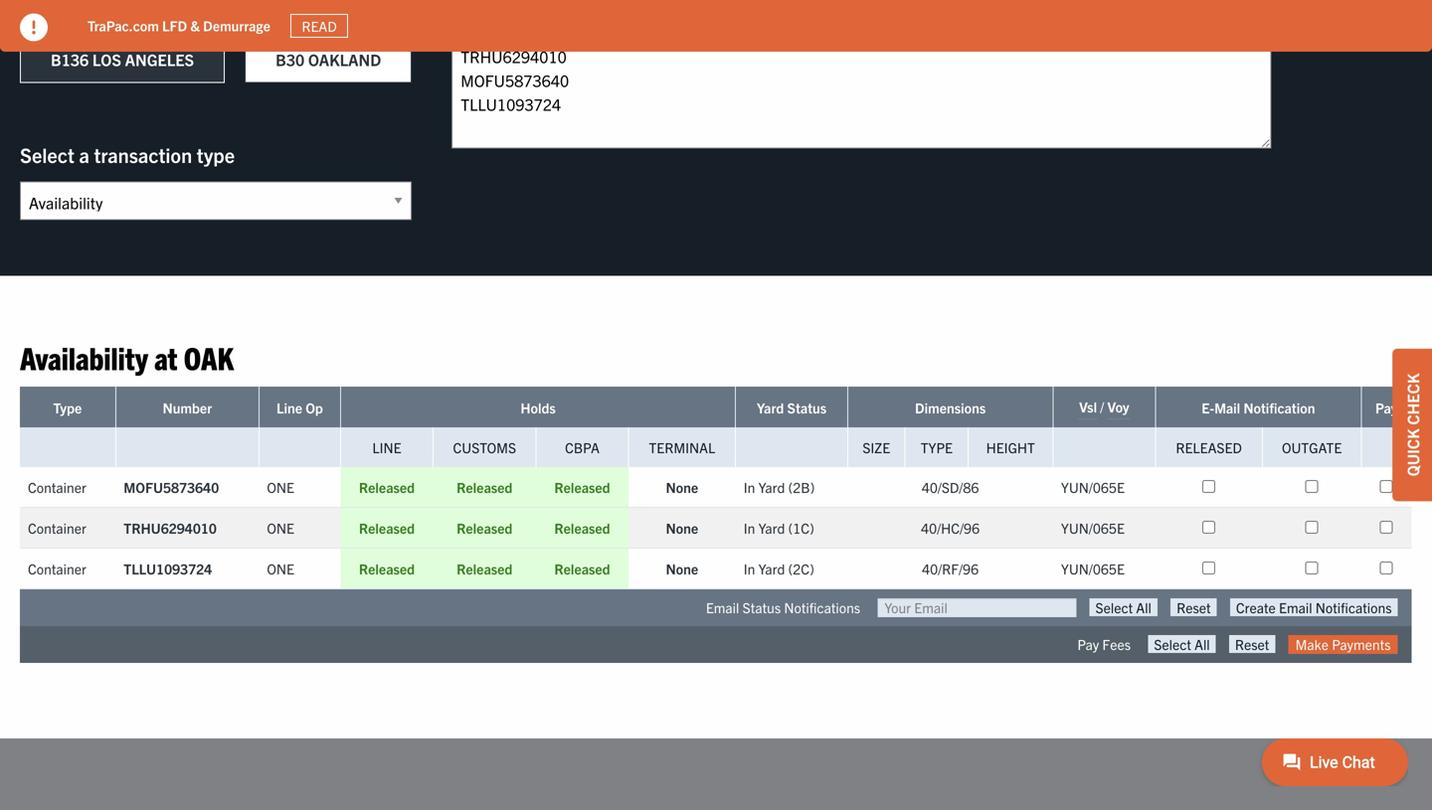 Task type: describe. For each thing, give the bounding box(es) containing it.
line for line op
[[277, 399, 302, 417]]

in for in yard (2b)
[[744, 478, 756, 496]]

mail
[[1215, 399, 1241, 417]]

dimensions
[[915, 399, 986, 417]]

trapac.com
[[88, 17, 159, 34]]

yun/065e for 40/sd/86
[[1061, 478, 1125, 496]]

fees
[[1103, 636, 1131, 654]]

tllu1093724
[[124, 560, 212, 578]]

yun/065e for 40/hc/96
[[1061, 519, 1125, 537]]

transaction
[[94, 142, 192, 167]]

select
[[20, 142, 75, 167]]

40/hc/96
[[921, 519, 980, 537]]

terminal
[[649, 439, 716, 457]]

email status notifications
[[706, 599, 861, 617]]

oak
[[184, 338, 234, 377]]

number
[[163, 399, 212, 417]]

vsl / voy
[[1080, 398, 1130, 416]]

none for in yard (2b)
[[666, 478, 699, 496]]

yard for (2c)
[[759, 560, 785, 578]]

trapac.com lfd & demurrage
[[88, 17, 270, 34]]

notifications
[[784, 599, 861, 617]]

status for email
[[743, 599, 781, 617]]

/
[[1101, 398, 1105, 416]]

holds
[[521, 399, 556, 417]]

(1c)
[[789, 519, 815, 537]]

read link
[[290, 14, 348, 38]]

op
[[306, 399, 323, 417]]

height
[[987, 439, 1036, 457]]

b30 oakland
[[276, 49, 381, 69]]

oakland
[[308, 49, 381, 69]]

one for mofu5873640
[[267, 478, 294, 496]]

yard for (2b)
[[759, 478, 785, 496]]

e-
[[1202, 399, 1215, 417]]

pay for pay fees
[[1078, 636, 1100, 654]]

voy
[[1108, 398, 1130, 416]]

in yard (2b)
[[744, 478, 815, 496]]

quick check
[[1403, 374, 1423, 477]]

in yard (2c)
[[744, 560, 815, 578]]

container for tllu1093724
[[28, 560, 86, 578]]

make
[[1296, 636, 1329, 654]]

angeles
[[125, 49, 194, 69]]

(2c)
[[789, 560, 815, 578]]

email
[[706, 599, 740, 617]]

container for trhu6294010
[[28, 519, 86, 537]]

a
[[79, 142, 89, 167]]

40/rf/96
[[922, 560, 979, 578]]



Task type: locate. For each thing, give the bounding box(es) containing it.
3 in from the top
[[744, 560, 756, 578]]

None checkbox
[[1203, 480, 1216, 493], [1306, 521, 1319, 534], [1381, 521, 1394, 534], [1203, 562, 1216, 575], [1381, 562, 1394, 575], [1203, 480, 1216, 493], [1306, 521, 1319, 534], [1381, 521, 1394, 534], [1203, 562, 1216, 575], [1381, 562, 1394, 575]]

container for mofu5873640
[[28, 478, 86, 496]]

2 in from the top
[[744, 519, 756, 537]]

2 vertical spatial container
[[28, 560, 86, 578]]

3 container from the top
[[28, 560, 86, 578]]

in up in yard (1c)
[[744, 478, 756, 496]]

1 vertical spatial status
[[743, 599, 781, 617]]

1 none from the top
[[666, 478, 699, 496]]

0 vertical spatial one
[[267, 478, 294, 496]]

0 vertical spatial status
[[788, 399, 827, 417]]

1 horizontal spatial type
[[921, 439, 953, 457]]

solid image
[[20, 13, 48, 41]]

1 vertical spatial one
[[267, 519, 294, 537]]

none for in yard (1c)
[[666, 519, 699, 537]]

line left the customs at the bottom of page
[[372, 439, 402, 457]]

status for yard
[[788, 399, 827, 417]]

None button
[[1090, 599, 1158, 617], [1171, 599, 1217, 617], [1231, 599, 1398, 617], [1148, 636, 1216, 654], [1230, 636, 1276, 654], [1090, 599, 1158, 617], [1171, 599, 1217, 617], [1231, 599, 1398, 617], [1148, 636, 1216, 654], [1230, 636, 1276, 654]]

released
[[1176, 439, 1243, 457], [359, 478, 415, 496], [457, 478, 513, 496], [555, 478, 610, 496], [359, 519, 415, 537], [457, 519, 513, 537], [555, 519, 610, 537], [359, 560, 415, 578], [457, 560, 513, 578], [555, 560, 610, 578]]

yun/065e
[[1061, 478, 1125, 496], [1061, 519, 1125, 537], [1061, 560, 1125, 578]]

b136 los angeles
[[51, 49, 194, 69]]

quick check link
[[1393, 349, 1433, 502]]

type
[[197, 142, 235, 167]]

status
[[788, 399, 827, 417], [743, 599, 781, 617]]

Your Email email field
[[878, 599, 1077, 618]]

line op
[[277, 399, 323, 417]]

0 vertical spatial in
[[744, 478, 756, 496]]

1 vertical spatial pay
[[1078, 636, 1100, 654]]

customs
[[453, 439, 516, 457]]

none
[[666, 478, 699, 496], [666, 519, 699, 537], [666, 560, 699, 578]]

1 in from the top
[[744, 478, 756, 496]]

1 vertical spatial yun/065e
[[1061, 519, 1125, 537]]

0 horizontal spatial type
[[53, 399, 82, 417]]

size
[[863, 439, 891, 457]]

availability
[[20, 338, 148, 377]]

in for in yard (2c)
[[744, 560, 756, 578]]

0 vertical spatial yun/065e
[[1061, 478, 1125, 496]]

in down in yard (1c)
[[744, 560, 756, 578]]

yard
[[757, 399, 784, 417], [759, 478, 785, 496], [759, 519, 785, 537], [759, 560, 785, 578]]

in
[[744, 478, 756, 496], [744, 519, 756, 537], [744, 560, 756, 578]]

3 yun/065e from the top
[[1061, 560, 1125, 578]]

yard left (2b)
[[759, 478, 785, 496]]

0 horizontal spatial pay
[[1078, 636, 1100, 654]]

container
[[28, 478, 86, 496], [28, 519, 86, 537], [28, 560, 86, 578]]

payments
[[1332, 636, 1391, 654]]

1 vertical spatial type
[[921, 439, 953, 457]]

line for line
[[372, 439, 402, 457]]

one for trhu6294010
[[267, 519, 294, 537]]

make payments link
[[1289, 636, 1398, 655]]

2 vertical spatial none
[[666, 560, 699, 578]]

1 vertical spatial container
[[28, 519, 86, 537]]

outgate
[[1282, 439, 1342, 457]]

3 one from the top
[[267, 560, 294, 578]]

in yard (1c)
[[744, 519, 815, 537]]

1 vertical spatial in
[[744, 519, 756, 537]]

b30
[[276, 49, 305, 69]]

2 vertical spatial yun/065e
[[1061, 560, 1125, 578]]

0 horizontal spatial line
[[277, 399, 302, 417]]

pay left fees
[[1078, 636, 1100, 654]]

one
[[267, 478, 294, 496], [267, 519, 294, 537], [267, 560, 294, 578]]

&
[[190, 17, 200, 34]]

yard left (1c)
[[759, 519, 785, 537]]

cbpa
[[565, 439, 600, 457]]

Enter reference number(s) text field
[[452, 35, 1272, 149]]

40/sd/86
[[922, 478, 979, 496]]

0 vertical spatial none
[[666, 478, 699, 496]]

2 none from the top
[[666, 519, 699, 537]]

0 vertical spatial line
[[277, 399, 302, 417]]

status right email
[[743, 599, 781, 617]]

None checkbox
[[1306, 480, 1319, 493], [1381, 480, 1394, 493], [1203, 521, 1216, 534], [1306, 562, 1319, 575], [1306, 480, 1319, 493], [1381, 480, 1394, 493], [1203, 521, 1216, 534], [1306, 562, 1319, 575]]

at
[[154, 338, 178, 377]]

make payments
[[1296, 636, 1391, 654]]

type
[[53, 399, 82, 417], [921, 439, 953, 457]]

0 vertical spatial pay
[[1376, 399, 1398, 417]]

1 horizontal spatial line
[[372, 439, 402, 457]]

2 one from the top
[[267, 519, 294, 537]]

trhu6294010
[[124, 519, 217, 537]]

3 none from the top
[[666, 560, 699, 578]]

pay fees
[[1078, 636, 1131, 654]]

footer
[[0, 739, 1433, 811]]

one for tllu1093724
[[267, 560, 294, 578]]

b136
[[51, 49, 89, 69]]

type down dimensions
[[921, 439, 953, 457]]

line
[[277, 399, 302, 417], [372, 439, 402, 457]]

0 vertical spatial type
[[53, 399, 82, 417]]

check
[[1403, 374, 1423, 425]]

type down the availability
[[53, 399, 82, 417]]

pay
[[1376, 399, 1398, 417], [1078, 636, 1100, 654]]

2 yun/065e from the top
[[1061, 519, 1125, 537]]

availability at oak
[[20, 338, 234, 377]]

in for in yard (1c)
[[744, 519, 756, 537]]

1 horizontal spatial pay
[[1376, 399, 1398, 417]]

los
[[92, 49, 121, 69]]

quick
[[1403, 429, 1423, 477]]

mofu5873640
[[124, 478, 219, 496]]

lfd
[[162, 17, 187, 34]]

1 vertical spatial none
[[666, 519, 699, 537]]

2 vertical spatial one
[[267, 560, 294, 578]]

pay for pay
[[1376, 399, 1398, 417]]

yard for (1c)
[[759, 519, 785, 537]]

0 vertical spatial container
[[28, 478, 86, 496]]

yard up in yard (2b)
[[757, 399, 784, 417]]

1 yun/065e from the top
[[1061, 478, 1125, 496]]

demurrage
[[203, 17, 270, 34]]

read
[[302, 17, 337, 35]]

1 container from the top
[[28, 478, 86, 496]]

yun/065e for 40/rf/96
[[1061, 560, 1125, 578]]

1 horizontal spatial status
[[788, 399, 827, 417]]

e-mail notification
[[1202, 399, 1316, 417]]

in up in yard (2c)
[[744, 519, 756, 537]]

none for in yard (2c)
[[666, 560, 699, 578]]

2 vertical spatial in
[[744, 560, 756, 578]]

1 one from the top
[[267, 478, 294, 496]]

0 horizontal spatial status
[[743, 599, 781, 617]]

vsl
[[1080, 398, 1097, 416]]

select a transaction type
[[20, 142, 235, 167]]

yard status
[[757, 399, 827, 417]]

status up (2b)
[[788, 399, 827, 417]]

1 vertical spatial line
[[372, 439, 402, 457]]

yard left (2c)
[[759, 560, 785, 578]]

(2b)
[[789, 478, 815, 496]]

line left op
[[277, 399, 302, 417]]

notification
[[1244, 399, 1316, 417]]

2 container from the top
[[28, 519, 86, 537]]

pay left check
[[1376, 399, 1398, 417]]



Task type: vqa. For each thing, say whether or not it's contained in the screenshot.
the bottom Status
yes



